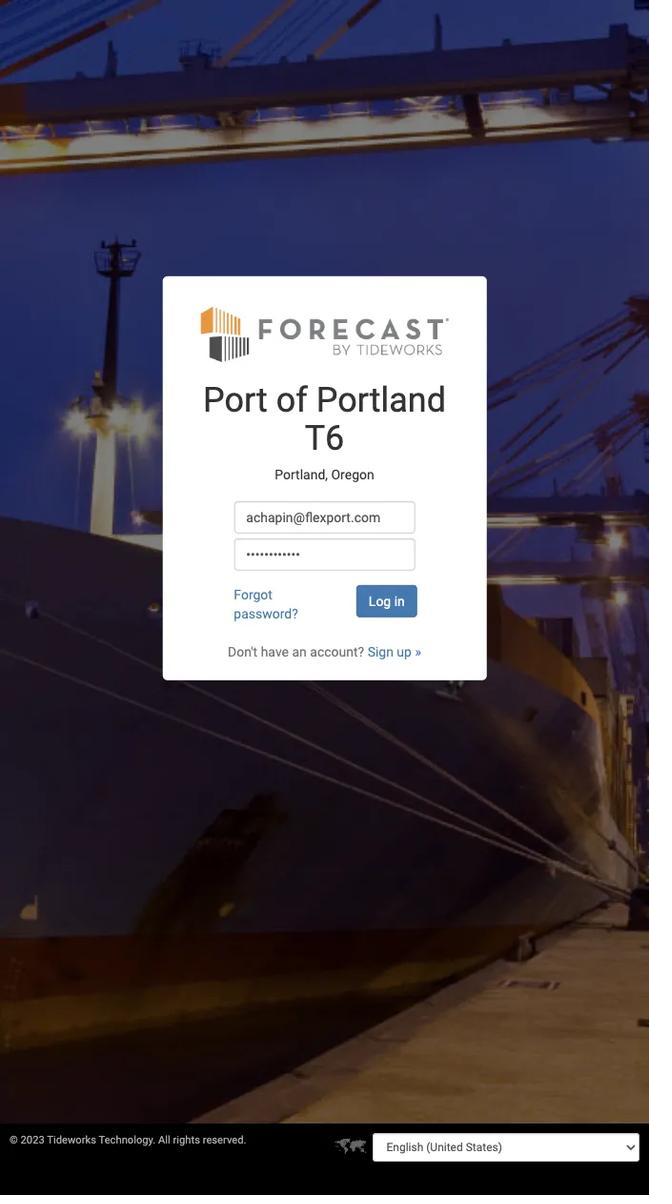 Task type: vqa. For each thing, say whether or not it's contained in the screenshot.
Portland
yes



Task type: describe. For each thing, give the bounding box(es) containing it.
in
[[394, 594, 405, 609]]

Email or username text field
[[234, 501, 415, 534]]

Password password field
[[234, 538, 415, 571]]

an
[[292, 644, 307, 659]]

all
[[158, 1134, 170, 1147]]

port
[[203, 381, 268, 421]]

log in
[[369, 594, 405, 609]]

don't have an account? sign up »
[[228, 644, 421, 659]]

sign
[[368, 644, 394, 659]]

forgot
[[234, 587, 273, 602]]

account?
[[310, 644, 364, 659]]

reserved.
[[203, 1134, 246, 1147]]

technology.
[[99, 1134, 156, 1147]]

log in button
[[356, 585, 417, 618]]

log
[[369, 594, 391, 609]]

forgot password?
[[234, 587, 298, 621]]



Task type: locate. For each thing, give the bounding box(es) containing it.
have
[[261, 644, 289, 659]]

of
[[276, 381, 308, 421]]

portland
[[316, 381, 446, 421]]

sign up » link
[[368, 644, 421, 659]]

don't
[[228, 644, 258, 659]]

rights
[[173, 1134, 200, 1147]]

»
[[415, 644, 421, 659]]

tideworks
[[47, 1134, 96, 1147]]

©
[[10, 1134, 18, 1147]]

forgot password? link
[[234, 587, 298, 621]]

forecast® by tideworks image
[[200, 305, 449, 363]]

password?
[[234, 606, 298, 621]]

t6
[[305, 418, 344, 458]]

up
[[397, 644, 412, 659]]

© 2023 tideworks technology. all rights reserved.
[[10, 1134, 246, 1147]]

2023
[[21, 1134, 45, 1147]]

portland,
[[275, 467, 328, 482]]

oregon
[[331, 467, 374, 482]]

port of portland t6 portland, oregon
[[203, 381, 446, 482]]



